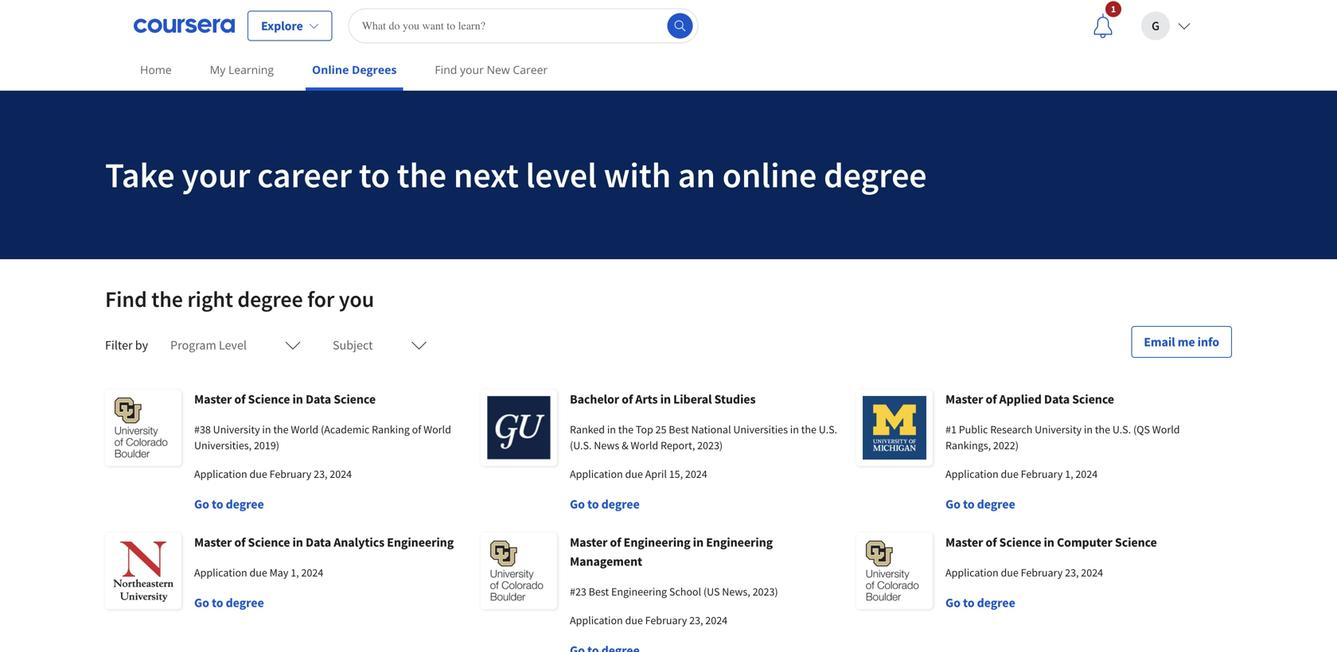 Task type: locate. For each thing, give the bounding box(es) containing it.
by
[[135, 338, 148, 354]]

1 horizontal spatial best
[[669, 423, 689, 437]]

1 vertical spatial application due february 23, 2024
[[946, 566, 1104, 580]]

science
[[248, 392, 290, 408], [334, 392, 376, 408], [1073, 392, 1115, 408], [248, 535, 290, 551], [1000, 535, 1042, 551], [1115, 535, 1157, 551]]

engineering up news,
[[706, 535, 773, 551]]

1
[[1111, 3, 1116, 15]]

of left applied
[[986, 392, 997, 408]]

studies
[[715, 392, 756, 408]]

universities
[[734, 423, 788, 437]]

due
[[250, 467, 267, 482], [625, 467, 643, 482], [1001, 467, 1019, 482], [250, 566, 267, 580], [1001, 566, 1019, 580], [625, 614, 643, 628]]

due left april
[[625, 467, 643, 482]]

1 button
[[1078, 0, 1129, 51]]

application for bachelor of arts in liberal studies
[[570, 467, 623, 482]]

2024 down computer
[[1081, 566, 1104, 580]]

best up the report,
[[669, 423, 689, 437]]

ranked
[[570, 423, 605, 437]]

science right computer
[[1115, 535, 1157, 551]]

master for master of engineering in engineering management
[[570, 535, 608, 551]]

analytics
[[334, 535, 385, 551]]

due down #23 best engineering school (us news, 2023)
[[625, 614, 643, 628]]

0 vertical spatial 2023)
[[698, 439, 723, 453]]

2 horizontal spatial 23,
[[1065, 566, 1079, 580]]

of down application due february 1, 2024
[[986, 535, 997, 551]]

application due february 23, 2024 down #23 best engineering school (us news, 2023)
[[570, 614, 728, 628]]

due down 2022)
[[1001, 467, 1019, 482]]

0 horizontal spatial find
[[105, 285, 147, 313]]

1 horizontal spatial find
[[435, 62, 457, 77]]

0 horizontal spatial 2023)
[[698, 439, 723, 453]]

university inside #1 public research university in the u.s. (qs world rankings, 2022)
[[1035, 423, 1082, 437]]

master inside "master of engineering in engineering management"
[[570, 535, 608, 551]]

go to degree
[[194, 497, 264, 513], [570, 497, 640, 513], [946, 497, 1016, 513], [194, 596, 264, 611], [946, 596, 1016, 611]]

of right ranking at the bottom left of page
[[412, 423, 421, 437]]

world right (qs
[[1153, 423, 1180, 437]]

&
[[622, 439, 629, 453]]

g
[[1152, 18, 1160, 34]]

1, for may
[[291, 566, 299, 580]]

find for find the right degree for you
[[105, 285, 147, 313]]

2 vertical spatial application due february 23, 2024
[[570, 614, 728, 628]]

february down #23 best engineering school (us news, 2023)
[[645, 614, 687, 628]]

explore button
[[248, 11, 333, 41]]

world inside #1 public research university in the u.s. (qs world rankings, 2022)
[[1153, 423, 1180, 437]]

ranking
[[372, 423, 410, 437]]

email
[[1144, 334, 1176, 350]]

23, down computer
[[1065, 566, 1079, 580]]

email me info
[[1144, 334, 1220, 350]]

national
[[692, 423, 731, 437]]

1 vertical spatial 23,
[[1065, 566, 1079, 580]]

23, for engineering
[[690, 614, 703, 628]]

of for master of applied data science
[[986, 392, 997, 408]]

1 horizontal spatial application due february 23, 2024
[[570, 614, 728, 628]]

2024 down master of science in data analytics engineering
[[301, 566, 323, 580]]

application for master of science in data science
[[194, 467, 247, 482]]

application
[[194, 467, 247, 482], [570, 467, 623, 482], [946, 467, 999, 482], [194, 566, 247, 580], [946, 566, 999, 580], [570, 614, 623, 628]]

in up #38 university in the world (academic ranking of world universities, 2019)
[[293, 392, 303, 408]]

0 horizontal spatial your
[[182, 153, 250, 197]]

your right take on the top left of page
[[182, 153, 250, 197]]

the inside #38 university in the world (academic ranking of world universities, 2019)
[[273, 423, 289, 437]]

2023) right news,
[[753, 585, 778, 600]]

of for master of science in data analytics engineering
[[234, 535, 246, 551]]

1, for february
[[1065, 467, 1074, 482]]

23, down #38 university in the world (academic ranking of world universities, 2019)
[[314, 467, 328, 482]]

the left (qs
[[1095, 423, 1111, 437]]

university down 'master of applied data science'
[[1035, 423, 1082, 437]]

go for master of science in data science
[[194, 497, 209, 513]]

due for master of engineering in engineering management
[[625, 614, 643, 628]]

2024 down #1 public research university in the u.s. (qs world rankings, 2022) at the bottom right of the page
[[1076, 467, 1098, 482]]

2023) down national
[[698, 439, 723, 453]]

1, right may
[[291, 566, 299, 580]]

1 horizontal spatial university
[[1035, 423, 1082, 437]]

home
[[140, 62, 172, 77]]

(qs
[[1134, 423, 1150, 437]]

online
[[723, 153, 817, 197]]

in inside #38 university in the world (academic ranking of world universities, 2019)
[[262, 423, 271, 437]]

What do you want to learn? text field
[[348, 8, 699, 43]]

23, down school
[[690, 614, 703, 628]]

universities,
[[194, 439, 252, 453]]

applied
[[1000, 392, 1042, 408]]

1 u.s. from the left
[[819, 423, 838, 437]]

subject
[[333, 338, 373, 354]]

data up #38 university in the world (academic ranking of world universities, 2019)
[[306, 392, 331, 408]]

the
[[397, 153, 447, 197], [151, 285, 183, 313], [273, 423, 289, 437], [618, 423, 634, 437], [802, 423, 817, 437], [1095, 423, 1111, 437]]

in inside #1 public research university in the u.s. (qs world rankings, 2022)
[[1084, 423, 1093, 437]]

1 vertical spatial 2023)
[[753, 585, 778, 600]]

go
[[194, 497, 209, 513], [570, 497, 585, 513], [946, 497, 961, 513], [194, 596, 209, 611], [946, 596, 961, 611]]

u.s. left university of michigan 'image'
[[819, 423, 838, 437]]

application due february 23, 2024 down master of science in computer science
[[946, 566, 1104, 580]]

1 vertical spatial 1,
[[291, 566, 299, 580]]

university inside #38 university in the world (academic ranking of world universities, 2019)
[[213, 423, 260, 437]]

0 horizontal spatial university of colorado boulder image
[[105, 390, 182, 467]]

online
[[312, 62, 349, 77]]

subject button
[[323, 326, 437, 365]]

u.s. left (qs
[[1113, 423, 1131, 437]]

in left (qs
[[1084, 423, 1093, 437]]

0 horizontal spatial university
[[213, 423, 260, 437]]

1 horizontal spatial 23,
[[690, 614, 703, 628]]

go for bachelor of arts in liberal studies
[[570, 497, 585, 513]]

1 vertical spatial your
[[182, 153, 250, 197]]

1 horizontal spatial university of colorado boulder image
[[481, 533, 557, 610]]

engineering right analytics
[[387, 535, 454, 551]]

my learning link
[[204, 52, 280, 88]]

0 horizontal spatial 1,
[[291, 566, 299, 580]]

go to degree for applied
[[946, 497, 1016, 513]]

2024 down #38 university in the world (academic ranking of world universities, 2019)
[[330, 467, 352, 482]]

2 u.s. from the left
[[1113, 423, 1131, 437]]

0 vertical spatial 1,
[[1065, 467, 1074, 482]]

best right #23
[[589, 585, 609, 600]]

2 vertical spatial 23,
[[690, 614, 703, 628]]

2024 for master of science in data science
[[330, 467, 352, 482]]

2 horizontal spatial university of colorado boulder image
[[857, 533, 933, 610]]

of inside "master of engineering in engineering management"
[[610, 535, 621, 551]]

1 horizontal spatial u.s.
[[1113, 423, 1131, 437]]

go to degree for science
[[194, 497, 264, 513]]

university
[[213, 423, 260, 437], [1035, 423, 1082, 437]]

the up 2019)
[[273, 423, 289, 437]]

data
[[306, 392, 331, 408], [1045, 392, 1070, 408], [306, 535, 331, 551]]

0 horizontal spatial best
[[589, 585, 609, 600]]

learning
[[228, 62, 274, 77]]

0 horizontal spatial u.s.
[[819, 423, 838, 437]]

application due february 23, 2024
[[194, 467, 352, 482], [946, 566, 1104, 580], [570, 614, 728, 628]]

of for master of science in data science
[[234, 392, 246, 408]]

in right universities
[[790, 423, 799, 437]]

due for bachelor of arts in liberal studies
[[625, 467, 643, 482]]

right
[[187, 285, 233, 313]]

science up 2019)
[[248, 392, 290, 408]]

engineering
[[387, 535, 454, 551], [624, 535, 691, 551], [706, 535, 773, 551], [611, 585, 667, 600]]

data left analytics
[[306, 535, 331, 551]]

1,
[[1065, 467, 1074, 482], [291, 566, 299, 580]]

in up the application due may 1, 2024
[[293, 535, 303, 551]]

1 horizontal spatial 2023)
[[753, 585, 778, 600]]

february down 2019)
[[270, 467, 312, 482]]

master of science in data science
[[194, 392, 376, 408]]

u.s.
[[819, 423, 838, 437], [1113, 423, 1131, 437]]

university of colorado boulder image
[[105, 390, 182, 467], [481, 533, 557, 610], [857, 533, 933, 610]]

2024
[[330, 467, 352, 482], [685, 467, 708, 482], [1076, 467, 1098, 482], [301, 566, 323, 580], [1081, 566, 1104, 580], [706, 614, 728, 628]]

1 horizontal spatial your
[[460, 62, 484, 77]]

february down #1 public research university in the u.s. (qs world rankings, 2022) at the bottom right of the page
[[1021, 467, 1063, 482]]

0 vertical spatial best
[[669, 423, 689, 437]]

master of applied data science
[[946, 392, 1115, 408]]

in up 2019)
[[262, 423, 271, 437]]

in
[[293, 392, 303, 408], [660, 392, 671, 408], [262, 423, 271, 437], [607, 423, 616, 437], [790, 423, 799, 437], [1084, 423, 1093, 437], [293, 535, 303, 551], [693, 535, 704, 551], [1044, 535, 1055, 551]]

of up the application due may 1, 2024
[[234, 535, 246, 551]]

1 university from the left
[[213, 423, 260, 437]]

0 horizontal spatial application due february 23, 2024
[[194, 467, 352, 482]]

of left arts
[[622, 392, 633, 408]]

application due february 23, 2024 for data
[[194, 467, 352, 482]]

take
[[105, 153, 175, 197]]

bachelor of arts in liberal studies
[[570, 392, 756, 408]]

1 horizontal spatial 1,
[[1065, 467, 1074, 482]]

#23 best engineering school (us news, 2023)
[[570, 585, 778, 600]]

in left computer
[[1044, 535, 1055, 551]]

your left new
[[460, 62, 484, 77]]

science up (academic
[[334, 392, 376, 408]]

world
[[291, 423, 319, 437], [424, 423, 451, 437], [1153, 423, 1180, 437], [631, 439, 659, 453]]

0 vertical spatial application due february 23, 2024
[[194, 467, 352, 482]]

of up management
[[610, 535, 621, 551]]

0 vertical spatial 23,
[[314, 467, 328, 482]]

0 vertical spatial your
[[460, 62, 484, 77]]

master of engineering in engineering management
[[570, 535, 773, 570]]

degree
[[824, 153, 927, 197], [238, 285, 303, 313], [226, 497, 264, 513], [602, 497, 640, 513], [977, 497, 1016, 513], [226, 596, 264, 611], [977, 596, 1016, 611]]

online degrees link
[[306, 52, 403, 91]]

master for master of science in data analytics engineering
[[194, 535, 232, 551]]

1, down #1 public research university in the u.s. (qs world rankings, 2022) at the bottom right of the page
[[1065, 467, 1074, 482]]

0 vertical spatial find
[[435, 62, 457, 77]]

world down top
[[631, 439, 659, 453]]

online degrees
[[312, 62, 397, 77]]

in inside "master of engineering in engineering management"
[[693, 535, 704, 551]]

#38 university in the world (academic ranking of world universities, 2019)
[[194, 423, 451, 453]]

None search field
[[348, 8, 699, 43]]

career
[[257, 153, 352, 197]]

world down master of science in data science
[[291, 423, 319, 437]]

of up universities,
[[234, 392, 246, 408]]

2023)
[[698, 439, 723, 453], [753, 585, 778, 600]]

your
[[460, 62, 484, 77], [182, 153, 250, 197]]

ranked in the top 25 best national universities in the u.s. (u.s. news & world report, 2023)
[[570, 423, 838, 453]]

february
[[270, 467, 312, 482], [1021, 467, 1063, 482], [1021, 566, 1063, 580], [645, 614, 687, 628]]

2024 right 15,
[[685, 467, 708, 482]]

application due february 23, 2024 down 2019)
[[194, 467, 352, 482]]

find up filter by
[[105, 285, 147, 313]]

master
[[194, 392, 232, 408], [946, 392, 984, 408], [194, 535, 232, 551], [570, 535, 608, 551], [946, 535, 984, 551]]

february for engineering
[[645, 614, 687, 628]]

best
[[669, 423, 689, 437], [589, 585, 609, 600]]

the right universities
[[802, 423, 817, 437]]

2 horizontal spatial application due february 23, 2024
[[946, 566, 1104, 580]]

university of colorado boulder image for master of engineering in engineering management
[[481, 533, 557, 610]]

23,
[[314, 467, 328, 482], [1065, 566, 1079, 580], [690, 614, 703, 628]]

2024 down "(us"
[[706, 614, 728, 628]]

in up school
[[693, 535, 704, 551]]

my learning
[[210, 62, 274, 77]]

university up universities,
[[213, 423, 260, 437]]

the left the next
[[397, 153, 447, 197]]

1 vertical spatial find
[[105, 285, 147, 313]]

of
[[234, 392, 246, 408], [622, 392, 633, 408], [986, 392, 997, 408], [412, 423, 421, 437], [234, 535, 246, 551], [610, 535, 621, 551], [986, 535, 997, 551]]

2 university from the left
[[1035, 423, 1082, 437]]

find left new
[[435, 62, 457, 77]]

due down 2019)
[[250, 467, 267, 482]]

0 horizontal spatial 23,
[[314, 467, 328, 482]]



Task type: describe. For each thing, give the bounding box(es) containing it.
in up news
[[607, 423, 616, 437]]

application due february 1, 2024
[[946, 467, 1098, 482]]

application due february 23, 2024 for engineering
[[570, 614, 728, 628]]

2024 for bachelor of arts in liberal studies
[[685, 467, 708, 482]]

level
[[526, 153, 597, 197]]

liberal
[[674, 392, 712, 408]]

email me info button
[[1132, 326, 1232, 358]]

my
[[210, 62, 226, 77]]

next
[[454, 153, 519, 197]]

an
[[678, 153, 716, 197]]

world inside the ranked in the top 25 best national universities in the u.s. (u.s. news & world report, 2023)
[[631, 439, 659, 453]]

may
[[270, 566, 289, 580]]

science left computer
[[1000, 535, 1042, 551]]

master for master of applied data science
[[946, 392, 984, 408]]

news,
[[722, 585, 751, 600]]

of for bachelor of arts in liberal studies
[[622, 392, 633, 408]]

the up &
[[618, 423, 634, 437]]

university of colorado boulder image for master of science in data science
[[105, 390, 182, 467]]

rankings,
[[946, 439, 991, 453]]

of for master of science in computer science
[[986, 535, 997, 551]]

april
[[645, 467, 667, 482]]

data for master of science in data analytics engineering
[[306, 535, 331, 551]]

best inside the ranked in the top 25 best national universities in the u.s. (u.s. news & world report, 2023)
[[669, 423, 689, 437]]

engineering down management
[[611, 585, 667, 600]]

degrees
[[352, 62, 397, 77]]

master of science in computer science
[[946, 535, 1157, 551]]

bachelor
[[570, 392, 619, 408]]

find your new career link
[[429, 52, 554, 88]]

info
[[1198, 334, 1220, 350]]

management
[[570, 554, 643, 570]]

february for science
[[1021, 467, 1063, 482]]

filter
[[105, 338, 133, 354]]

coursera image
[[134, 13, 235, 39]]

(u.s.
[[570, 439, 592, 453]]

master for master of science in computer science
[[946, 535, 984, 551]]

go to degree for arts
[[570, 497, 640, 513]]

of inside #38 university in the world (academic ranking of world universities, 2019)
[[412, 423, 421, 437]]

explore
[[261, 18, 303, 34]]

public
[[959, 423, 988, 437]]

for
[[307, 285, 335, 313]]

application for master of engineering in engineering management
[[570, 614, 623, 628]]

the inside #1 public research university in the u.s. (qs world rankings, 2022)
[[1095, 423, 1111, 437]]

g button
[[1129, 0, 1204, 51]]

2019)
[[254, 439, 279, 453]]

arts
[[636, 392, 658, 408]]

data right applied
[[1045, 392, 1070, 408]]

(us
[[704, 585, 720, 600]]

u.s. inside the ranked in the top 25 best national universities in the u.s. (u.s. news & world report, 2023)
[[819, 423, 838, 437]]

world right ranking at the bottom left of page
[[424, 423, 451, 437]]

northeastern university image
[[105, 533, 182, 610]]

career
[[513, 62, 548, 77]]

program
[[170, 338, 216, 354]]

program level button
[[161, 326, 310, 365]]

application for master of applied data science
[[946, 467, 999, 482]]

take your career to the next level with an online degree
[[105, 153, 927, 197]]

report,
[[661, 439, 695, 453]]

level
[[219, 338, 247, 354]]

2024 for master of engineering in engineering management
[[706, 614, 728, 628]]

due for master of applied data science
[[1001, 467, 1019, 482]]

2024 for master of applied data science
[[1076, 467, 1098, 482]]

computer
[[1057, 535, 1113, 551]]

find your new career
[[435, 62, 548, 77]]

research
[[991, 423, 1033, 437]]

u.s. inside #1 public research university in the u.s. (qs world rankings, 2022)
[[1113, 423, 1131, 437]]

science up may
[[248, 535, 290, 551]]

1 vertical spatial best
[[589, 585, 609, 600]]

application due may 1, 2024
[[194, 566, 323, 580]]

home link
[[134, 52, 178, 88]]

go for master of applied data science
[[946, 497, 961, 513]]

application due april 15, 2024
[[570, 467, 708, 482]]

georgetown university image
[[481, 390, 557, 467]]

with
[[604, 153, 671, 197]]

top
[[636, 423, 653, 437]]

school
[[669, 585, 702, 600]]

news
[[594, 439, 620, 453]]

master of science in data analytics engineering
[[194, 535, 454, 551]]

february for data
[[270, 467, 312, 482]]

in right arts
[[660, 392, 671, 408]]

engineering up #23 best engineering school (us news, 2023)
[[624, 535, 691, 551]]

your for new
[[460, 62, 484, 77]]

program level
[[170, 338, 247, 354]]

february down master of science in computer science
[[1021, 566, 1063, 580]]

of for master of engineering in engineering management
[[610, 535, 621, 551]]

data for master of science in data science
[[306, 392, 331, 408]]

me
[[1178, 334, 1196, 350]]

23, for data
[[314, 467, 328, 482]]

due for master of science in data science
[[250, 467, 267, 482]]

#23
[[570, 585, 587, 600]]

25
[[656, 423, 667, 437]]

#1 public research university in the u.s. (qs world rankings, 2022)
[[946, 423, 1180, 453]]

due down master of science in computer science
[[1001, 566, 1019, 580]]

the left right
[[151, 285, 183, 313]]

university of colorado boulder image for master of science in computer science
[[857, 533, 933, 610]]

find the right degree for you
[[105, 285, 374, 313]]

your for career
[[182, 153, 250, 197]]

filter by
[[105, 338, 148, 354]]

university of michigan image
[[857, 390, 933, 467]]

due left may
[[250, 566, 267, 580]]

#38
[[194, 423, 211, 437]]

#1
[[946, 423, 957, 437]]

science up #1 public research university in the u.s. (qs world rankings, 2022) at the bottom right of the page
[[1073, 392, 1115, 408]]

2023) inside the ranked in the top 25 best national universities in the u.s. (u.s. news & world report, 2023)
[[698, 439, 723, 453]]

new
[[487, 62, 510, 77]]

find for find your new career
[[435, 62, 457, 77]]

15,
[[669, 467, 683, 482]]

2022)
[[994, 439, 1019, 453]]

master for master of science in data science
[[194, 392, 232, 408]]

you
[[339, 285, 374, 313]]

(academic
[[321, 423, 370, 437]]



Task type: vqa. For each thing, say whether or not it's contained in the screenshot.
(QS
yes



